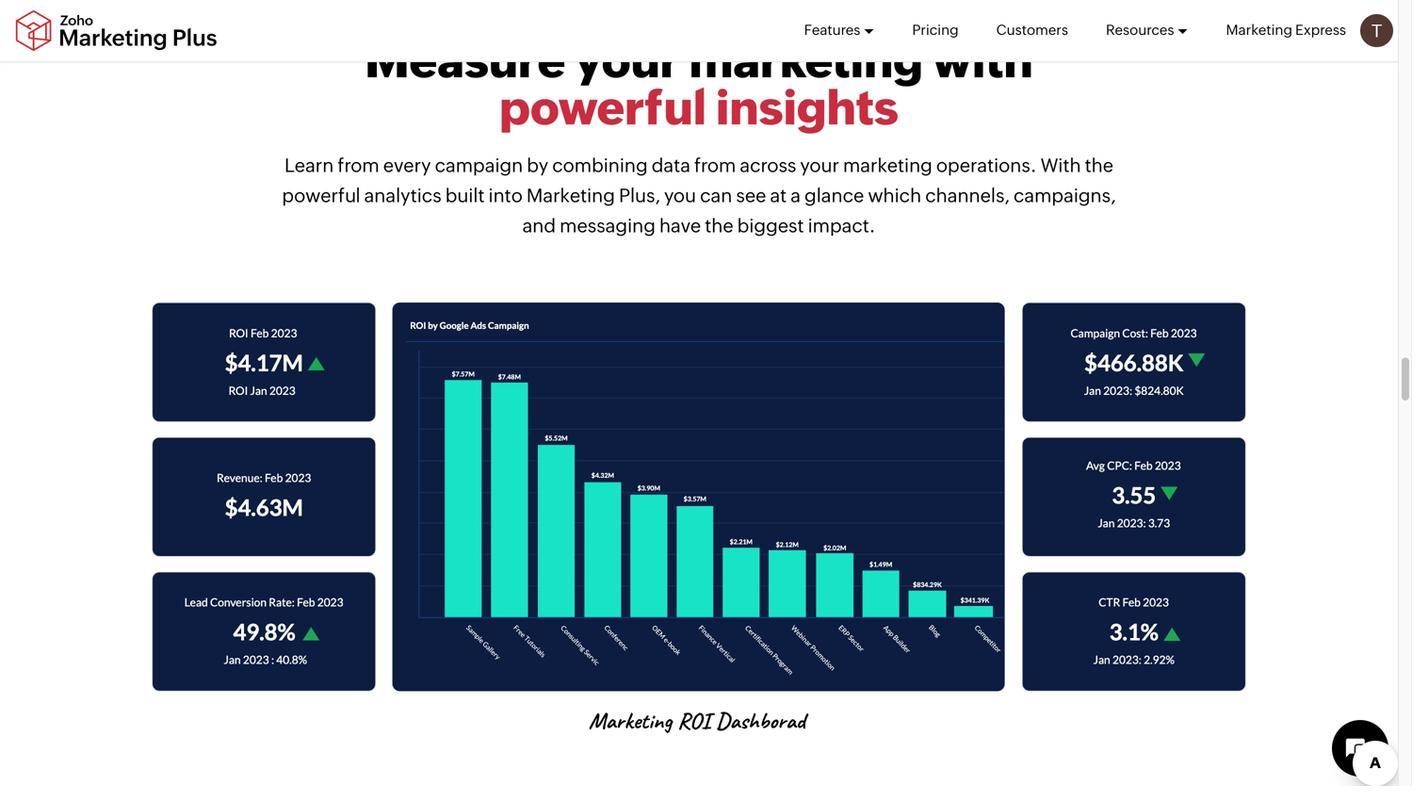 Task type: locate. For each thing, give the bounding box(es) containing it.
powerful
[[500, 81, 707, 135], [282, 185, 361, 207]]

0 horizontal spatial the
[[705, 215, 734, 237]]

powerful down learn
[[282, 185, 361, 207]]

your
[[575, 34, 680, 88], [801, 155, 840, 176]]

marketing inside 'learn from every campaign by combining data from across your marketing operations. with the powerful analytics built into marketing plus, you can see at a glance which channels, campaigns, and messaging have the biggest impact.'
[[844, 155, 933, 176]]

terry turtle image
[[1361, 14, 1394, 47]]

1 vertical spatial marketing
[[844, 155, 933, 176]]

pricing
[[913, 22, 959, 38]]

0 horizontal spatial powerful
[[282, 185, 361, 207]]

campaigns,
[[1014, 185, 1117, 207]]

powerful up combining
[[500, 81, 707, 135]]

marketing inside measure your marketing with powerful insights
[[690, 34, 924, 88]]

marketing
[[690, 34, 924, 88], [844, 155, 933, 176]]

marketing inside 'learn from every campaign by combining data from across your marketing operations. with the powerful analytics built into marketing plus, you can see at a glance which channels, campaigns, and messaging have the biggest impact.'
[[527, 185, 615, 207]]

marketing analytics image
[[151, 298, 1247, 736]]

from
[[338, 155, 380, 176], [695, 155, 736, 176]]

and
[[523, 215, 556, 237]]

1 horizontal spatial your
[[801, 155, 840, 176]]

built
[[446, 185, 485, 207]]

0 vertical spatial the
[[1085, 155, 1114, 176]]

measure
[[365, 34, 566, 88]]

0 horizontal spatial marketing
[[527, 185, 615, 207]]

0 horizontal spatial your
[[575, 34, 680, 88]]

from up can on the top of the page
[[695, 155, 736, 176]]

1 horizontal spatial marketing
[[1227, 22, 1293, 38]]

measure your marketing with powerful insights
[[365, 34, 1034, 135]]

1 vertical spatial the
[[705, 215, 734, 237]]

express
[[1296, 22, 1347, 38]]

see
[[737, 185, 767, 207]]

0 vertical spatial powerful
[[500, 81, 707, 135]]

0 horizontal spatial from
[[338, 155, 380, 176]]

marketing express link
[[1227, 0, 1347, 60]]

0 vertical spatial marketing
[[1227, 22, 1293, 38]]

marketing down combining
[[527, 185, 615, 207]]

1 horizontal spatial from
[[695, 155, 736, 176]]

0 vertical spatial marketing
[[690, 34, 924, 88]]

you
[[665, 185, 697, 207]]

marketing left "express"
[[1227, 22, 1293, 38]]

zoho marketingplus logo image
[[14, 10, 219, 51]]

the
[[1085, 155, 1114, 176], [705, 215, 734, 237]]

the right 'with'
[[1085, 155, 1114, 176]]

channels,
[[926, 185, 1010, 207]]

biggest
[[738, 215, 805, 237]]

resources link
[[1107, 0, 1189, 60]]

1 vertical spatial marketing
[[527, 185, 615, 207]]

1 vertical spatial powerful
[[282, 185, 361, 207]]

learn
[[285, 155, 334, 176]]

marketing
[[1227, 22, 1293, 38], [527, 185, 615, 207]]

1 horizontal spatial powerful
[[500, 81, 707, 135]]

with
[[1041, 155, 1082, 176]]

0 vertical spatial your
[[575, 34, 680, 88]]

pricing link
[[913, 0, 959, 60]]

plus,
[[619, 185, 661, 207]]

1 vertical spatial your
[[801, 155, 840, 176]]

insights
[[716, 81, 899, 135]]

from left every
[[338, 155, 380, 176]]

1 horizontal spatial the
[[1085, 155, 1114, 176]]

the down can on the top of the page
[[705, 215, 734, 237]]



Task type: vqa. For each thing, say whether or not it's contained in the screenshot.
topmost the
yes



Task type: describe. For each thing, give the bounding box(es) containing it.
2 from from the left
[[695, 155, 736, 176]]

with
[[933, 34, 1034, 88]]

your inside measure your marketing with powerful insights
[[575, 34, 680, 88]]

1 from from the left
[[338, 155, 380, 176]]

glance
[[805, 185, 865, 207]]

combining
[[553, 155, 648, 176]]

every
[[383, 155, 431, 176]]

impact.
[[808, 215, 876, 237]]

by
[[527, 155, 549, 176]]

can
[[700, 185, 733, 207]]

messaging
[[560, 215, 656, 237]]

your inside 'learn from every campaign by combining data from across your marketing operations. with the powerful analytics built into marketing plus, you can see at a glance which channels, campaigns, and messaging have the biggest impact.'
[[801, 155, 840, 176]]

operations.
[[937, 155, 1037, 176]]

features link
[[805, 0, 875, 60]]

marketing express
[[1227, 22, 1347, 38]]

a
[[791, 185, 801, 207]]

customers
[[997, 22, 1069, 38]]

campaign
[[435, 155, 523, 176]]

across
[[740, 155, 797, 176]]

have
[[660, 215, 701, 237]]

at
[[770, 185, 787, 207]]

into
[[489, 185, 523, 207]]

which
[[868, 185, 922, 207]]

customers link
[[997, 0, 1069, 60]]

features
[[805, 22, 861, 38]]

data
[[652, 155, 691, 176]]

resources
[[1107, 22, 1175, 38]]

learn from every campaign by combining data from across your marketing operations. with the powerful analytics built into marketing plus, you can see at a glance which channels, campaigns, and messaging have the biggest impact.
[[282, 155, 1117, 237]]

analytics
[[364, 185, 442, 207]]

powerful inside measure your marketing with powerful insights
[[500, 81, 707, 135]]

powerful inside 'learn from every campaign by combining data from across your marketing operations. with the powerful analytics built into marketing plus, you can see at a glance which channels, campaigns, and messaging have the biggest impact.'
[[282, 185, 361, 207]]



